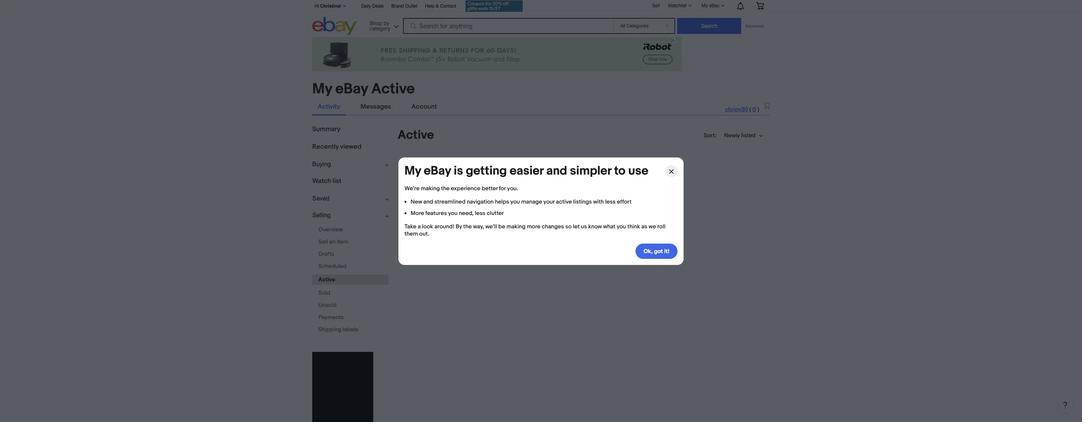 Task type: describe. For each thing, give the bounding box(es) containing it.
make active your my ebay homepage image
[[765, 103, 770, 110]]

streamlined
[[434, 198, 466, 205]]

account link
[[406, 100, 442, 114]]

easier
[[510, 163, 544, 178]]

activity link
[[312, 100, 346, 114]]

listings
[[573, 198, 592, 205]]

effort
[[617, 198, 632, 205]]

&
[[436, 3, 439, 9]]

1 horizontal spatial active
[[595, 217, 618, 227]]

0 vertical spatial less
[[605, 198, 616, 205]]

shipping labels
[[318, 326, 358, 333]]

sell an item link
[[312, 238, 389, 246]]

we're making the experience better for you.
[[405, 185, 518, 192]]

summary link
[[312, 126, 340, 133]]

list
[[333, 177, 342, 185]]

scheduled link
[[312, 262, 389, 270]]

ok, got it!
[[644, 247, 670, 255]]

0 link
[[753, 106, 756, 113]]

contact
[[440, 3, 456, 9]]

sell for sell an item
[[318, 238, 328, 246]]

new
[[411, 198, 422, 205]]

payments link
[[312, 314, 389, 322]]

payments
[[318, 314, 344, 321]]

we
[[649, 223, 656, 230]]

recently
[[312, 143, 339, 151]]

shipping labels link
[[312, 326, 389, 334]]

around!
[[435, 223, 455, 230]]

help & contact link
[[425, 2, 456, 11]]

be
[[498, 223, 505, 230]]

1 vertical spatial active
[[398, 128, 434, 143]]

scheduled
[[318, 263, 347, 270]]

have
[[561, 217, 579, 227]]

chriov30 link
[[725, 106, 748, 113]]

banner containing sell
[[312, 0, 770, 37]]

sort:
[[704, 132, 717, 139]]

drafts link
[[312, 250, 389, 258]]

recently viewed link
[[312, 143, 361, 151]]

is
[[454, 163, 463, 178]]

get an extra 20% off image
[[465, 0, 523, 12]]

for
[[499, 185, 506, 192]]

shipping
[[318, 326, 341, 333]]

brand outlet
[[391, 3, 418, 9]]

active inside my ebay is getting easier and simpler to use dialog
[[556, 198, 572, 205]]

drafts
[[318, 251, 334, 258]]

better
[[482, 185, 498, 192]]

my ebay link
[[698, 1, 728, 10]]

overview link
[[312, 226, 389, 234]]

watch list link
[[312, 177, 342, 185]]

ebay for my ebay
[[709, 3, 720, 8]]

messages link
[[355, 100, 397, 114]]

activity
[[318, 103, 340, 111]]

0 vertical spatial you
[[511, 198, 520, 205]]

to
[[614, 163, 626, 178]]

0 vertical spatial making
[[421, 185, 440, 192]]

way,
[[473, 223, 484, 230]]

more
[[527, 223, 541, 230]]

0 horizontal spatial the
[[441, 185, 450, 192]]

take
[[405, 223, 416, 230]]

0
[[753, 106, 756, 113]]

1 advertisement region from the top
[[312, 37, 682, 71]]

navigation
[[467, 198, 494, 205]]

we're
[[405, 185, 420, 192]]

by
[[456, 223, 462, 230]]

1 vertical spatial less
[[475, 210, 485, 217]]

clutter
[[487, 210, 504, 217]]

selling
[[312, 212, 331, 218]]

watchlist
[[668, 3, 687, 8]]

watch list
[[312, 177, 342, 185]]

my for my ebay is getting easier and simpler to use
[[405, 163, 421, 178]]

use
[[628, 163, 648, 178]]

as
[[641, 223, 647, 230]]

the inside "take a look around! by the way, we'll be making more changes so let us know what you think as we roll them out."
[[463, 223, 472, 230]]

help, opens dialogs image
[[1062, 401, 1069, 409]]

chriov30
[[725, 106, 748, 113]]

out.
[[419, 230, 429, 237]]

your shopping cart image
[[756, 2, 765, 10]]

selling button
[[312, 212, 389, 219]]

sell link
[[649, 3, 663, 8]]

any
[[581, 217, 594, 227]]

help & contact
[[425, 3, 456, 9]]

daily
[[361, 3, 371, 9]]

got
[[654, 247, 663, 255]]

more features you need, less clutter
[[411, 210, 504, 217]]

you inside "take a look around! by the way, we'll be making more changes so let us know what you think as we roll them out."
[[617, 223, 626, 230]]



Task type: locate. For each thing, give the bounding box(es) containing it.
1 horizontal spatial and
[[546, 163, 567, 178]]

2 horizontal spatial my
[[702, 3, 708, 8]]

1 horizontal spatial sell
[[652, 3, 660, 8]]

making right be
[[507, 223, 526, 230]]

unsold link
[[312, 301, 389, 309]]

new and streamlined navigation helps you manage your active listings with less effort
[[411, 198, 632, 205]]

1 vertical spatial and
[[424, 198, 433, 205]]

2 vertical spatial you
[[617, 223, 626, 230]]

0 vertical spatial my
[[702, 3, 708, 8]]

1 vertical spatial making
[[507, 223, 526, 230]]

less right 'with' on the right
[[605, 198, 616, 205]]

active
[[371, 80, 415, 98], [398, 128, 434, 143], [318, 276, 335, 283]]

outlet
[[405, 3, 418, 9]]

1 vertical spatial active
[[595, 217, 618, 227]]

think
[[628, 223, 640, 230]]

1 horizontal spatial making
[[507, 223, 526, 230]]

0 vertical spatial the
[[441, 185, 450, 192]]

my for my ebay
[[702, 3, 708, 8]]

labels
[[343, 326, 358, 333]]

sold
[[318, 289, 330, 297]]

more
[[411, 210, 424, 217]]

you
[[511, 198, 520, 205], [448, 210, 458, 217], [617, 223, 626, 230]]

recently viewed
[[312, 143, 361, 151]]

ok,
[[644, 247, 653, 255]]

0 vertical spatial advertisement region
[[312, 37, 682, 71]]

making inside "take a look around! by the way, we'll be making more changes so let us know what you think as we roll them out."
[[507, 223, 526, 230]]

0 vertical spatial active
[[371, 80, 415, 98]]

ebay inside dialog
[[424, 163, 451, 178]]

sell left an
[[318, 238, 328, 246]]

my for my ebay active
[[312, 80, 332, 98]]

ebay inside account navigation
[[709, 3, 720, 8]]

watch
[[312, 177, 331, 185]]

the
[[441, 185, 450, 192], [463, 223, 472, 230]]

active right your
[[556, 198, 572, 205]]

us
[[581, 223, 587, 230]]

you right what
[[617, 223, 626, 230]]

0 vertical spatial sell
[[652, 3, 660, 8]]

my inside my ebay link
[[702, 3, 708, 8]]

ebay
[[709, 3, 720, 8], [335, 80, 368, 98], [424, 163, 451, 178]]

active link
[[312, 275, 389, 285]]

what
[[603, 223, 616, 230]]

1 horizontal spatial the
[[463, 223, 472, 230]]

viewed
[[340, 143, 361, 151]]

ebay for my ebay is getting easier and simpler to use
[[424, 163, 451, 178]]

know
[[588, 223, 602, 230]]

so
[[565, 223, 572, 230]]

and
[[546, 163, 567, 178], [424, 198, 433, 205]]

my up 'we're'
[[405, 163, 421, 178]]

1 vertical spatial the
[[463, 223, 472, 230]]

simpler
[[570, 163, 611, 178]]

your
[[544, 198, 555, 205]]

0 horizontal spatial you
[[448, 210, 458, 217]]

1 vertical spatial my
[[312, 80, 332, 98]]

and right easier
[[546, 163, 567, 178]]

my ebay
[[702, 3, 720, 8]]

0 vertical spatial and
[[546, 163, 567, 178]]

account navigation
[[312, 0, 770, 13]]

active right "any" at the bottom right
[[595, 217, 618, 227]]

summary
[[312, 126, 340, 133]]

1 horizontal spatial less
[[605, 198, 616, 205]]

advanced link
[[741, 18, 768, 34]]

messages
[[361, 103, 391, 111]]

active up messages
[[371, 80, 415, 98]]

changes
[[542, 223, 564, 230]]

daily deals
[[361, 3, 384, 9]]

getting
[[466, 163, 507, 178]]

unsold
[[318, 302, 337, 309]]

advertisement region
[[312, 37, 682, 71], [312, 352, 373, 422]]

0 horizontal spatial sell
[[318, 238, 328, 246]]

you
[[525, 217, 539, 227]]

a
[[418, 223, 421, 230]]

sell left watchlist
[[652, 3, 660, 8]]

we'll
[[485, 223, 497, 230]]

advanced
[[745, 24, 764, 28]]

0 vertical spatial active
[[556, 198, 572, 205]]

active down account link
[[398, 128, 434, 143]]

1 horizontal spatial you
[[511, 198, 520, 205]]

item
[[337, 238, 348, 246]]

don't
[[541, 217, 559, 227]]

ebay for my ebay active
[[335, 80, 368, 98]]

sell for sell
[[652, 3, 660, 8]]

my ebay is getting easier and simpler to use
[[405, 163, 648, 178]]

daily deals link
[[361, 2, 384, 11]]

banner
[[312, 0, 770, 37]]

you don't have any active items.
[[525, 217, 643, 227]]

you right helps
[[511, 198, 520, 205]]

0 horizontal spatial less
[[475, 210, 485, 217]]

need,
[[459, 210, 474, 217]]

less down navigation
[[475, 210, 485, 217]]

experience
[[451, 185, 481, 192]]

them
[[405, 230, 418, 237]]

0 horizontal spatial ebay
[[335, 80, 368, 98]]

an
[[329, 238, 336, 246]]

overview
[[318, 226, 343, 233]]

my ebay is getting easier and simpler to use dialog
[[0, 0, 1082, 422]]

2 vertical spatial active
[[318, 276, 335, 283]]

None submit
[[677, 18, 741, 34]]

roll
[[657, 223, 666, 230]]

sell an item
[[318, 238, 348, 246]]

help
[[425, 3, 435, 9]]

sold link
[[312, 289, 389, 297]]

0 horizontal spatial active
[[556, 198, 572, 205]]

the right by
[[463, 223, 472, 230]]

making
[[421, 185, 440, 192], [507, 223, 526, 230]]

helps
[[495, 198, 509, 205]]

1 horizontal spatial my
[[405, 163, 421, 178]]

2 horizontal spatial you
[[617, 223, 626, 230]]

account
[[411, 103, 437, 111]]

0 vertical spatial ebay
[[709, 3, 720, 8]]

items.
[[620, 217, 643, 227]]

brand
[[391, 3, 404, 9]]

and right new
[[424, 198, 433, 205]]

it!
[[664, 247, 670, 255]]

my right watchlist link
[[702, 3, 708, 8]]

sell inside sell an item link
[[318, 238, 328, 246]]

ebay left is
[[424, 163, 451, 178]]

ok, got it! button
[[636, 243, 678, 259]]

0 horizontal spatial my
[[312, 80, 332, 98]]

1 vertical spatial ebay
[[335, 80, 368, 98]]

2 advertisement region from the top
[[312, 352, 373, 422]]

1 vertical spatial sell
[[318, 238, 328, 246]]

less
[[605, 198, 616, 205], [475, 210, 485, 217]]

with
[[593, 198, 604, 205]]

making right 'we're'
[[421, 185, 440, 192]]

my inside my ebay is getting easier and simpler to use dialog
[[405, 163, 421, 178]]

you.
[[507, 185, 518, 192]]

1 vertical spatial you
[[448, 210, 458, 217]]

1 horizontal spatial ebay
[[424, 163, 451, 178]]

ebay right watchlist link
[[709, 3, 720, 8]]

you down streamlined
[[448, 210, 458, 217]]

active up sold
[[318, 276, 335, 283]]

2 horizontal spatial ebay
[[709, 3, 720, 8]]

my up activity
[[312, 80, 332, 98]]

sell inside account navigation
[[652, 3, 660, 8]]

ebay up activity
[[335, 80, 368, 98]]

the up streamlined
[[441, 185, 450, 192]]

deals
[[372, 3, 384, 9]]

1 vertical spatial advertisement region
[[312, 352, 373, 422]]

0 horizontal spatial making
[[421, 185, 440, 192]]

2 vertical spatial my
[[405, 163, 421, 178]]

take a look around! by the way, we'll be making more changes so let us know what you think as we roll them out.
[[405, 223, 666, 237]]

manage
[[521, 198, 542, 205]]

2 vertical spatial ebay
[[424, 163, 451, 178]]

0 horizontal spatial and
[[424, 198, 433, 205]]

brand outlet link
[[391, 2, 418, 11]]



Task type: vqa. For each thing, say whether or not it's contained in the screenshot.
Jun corresponding to Jun 03, 2022
no



